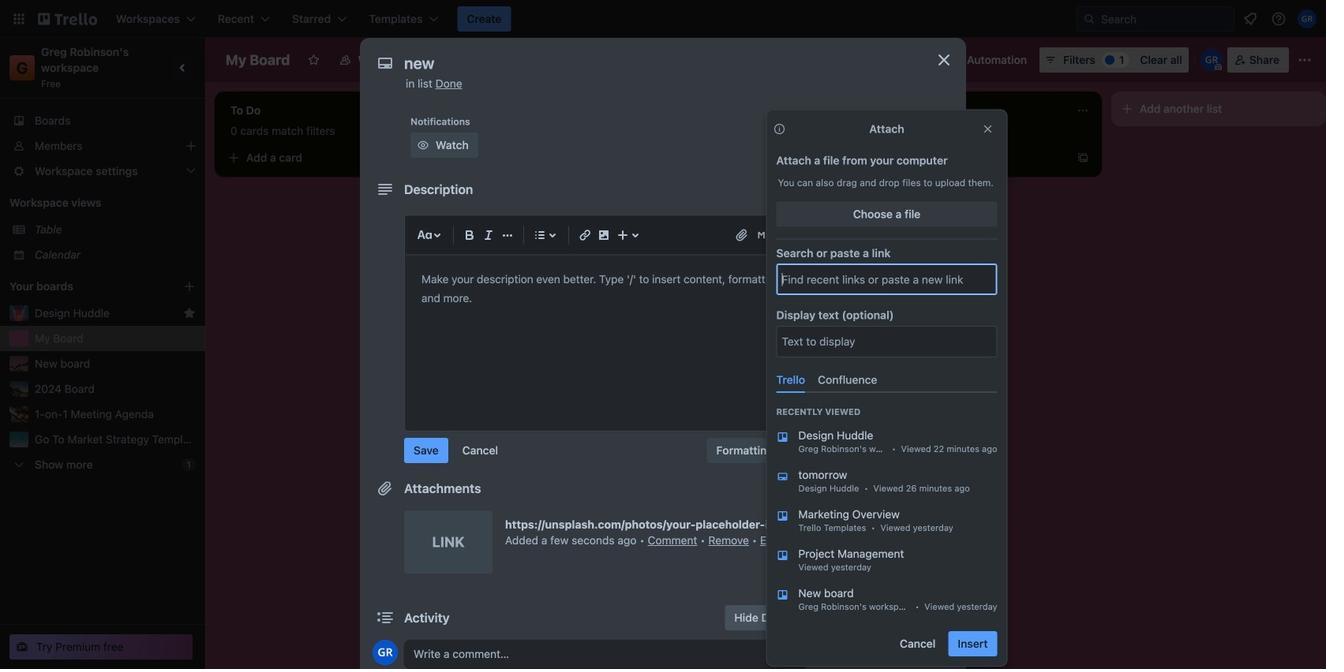 Task type: locate. For each thing, give the bounding box(es) containing it.
None text field
[[396, 49, 918, 77]]

0 vertical spatial greg robinson (gregrobinson96) image
[[1298, 9, 1317, 28]]

starred icon image
[[183, 307, 196, 320]]

sm image
[[945, 47, 967, 69], [415, 137, 431, 153], [826, 163, 842, 178], [826, 289, 842, 305], [778, 517, 794, 533], [826, 543, 842, 559], [826, 575, 842, 591]]

show menu image
[[1297, 52, 1313, 68]]

open help dialog image
[[779, 226, 798, 245]]

1 horizontal spatial greg robinson (gregrobinson96) image
[[1298, 9, 1317, 28]]

add board image
[[183, 280, 196, 293]]

2 trello.board image from the top
[[777, 550, 789, 562]]

2 horizontal spatial create from template… image
[[1077, 152, 1090, 164]]

group
[[891, 632, 998, 657]]

image image
[[595, 226, 614, 245]]

trello.board image
[[777, 431, 789, 444], [777, 589, 789, 602]]

1 vertical spatial trello.board image
[[777, 589, 789, 602]]

4 option from the top
[[764, 540, 1010, 580]]

1 vertical spatial trello.board image
[[777, 550, 789, 562]]

tab list
[[770, 367, 1004, 393]]

trello.card image
[[777, 471, 789, 483]]

1 vertical spatial greg robinson (gregrobinson96) image
[[373, 640, 398, 666]]

2 trello.board image from the top
[[777, 589, 789, 602]]

editor toolbar
[[412, 223, 801, 248]]

1 horizontal spatial create from template… image
[[853, 210, 865, 223]]

greg robinson (gregrobinson96) image
[[1298, 9, 1317, 28], [373, 640, 398, 666]]

text styles image
[[415, 226, 434, 245]]

option
[[764, 422, 1010, 461], [764, 461, 1010, 501], [764, 501, 1010, 540], [764, 540, 1010, 580], [764, 580, 1010, 619]]

create from template… image
[[404, 152, 417, 164], [1077, 152, 1090, 164], [853, 210, 865, 223]]

3 option from the top
[[764, 501, 1010, 540]]

close popover image
[[982, 123, 995, 135]]

0 vertical spatial trello.board image
[[777, 510, 789, 523]]

0 horizontal spatial greg robinson (gregrobinson96) image
[[373, 640, 398, 666]]

1 option from the top
[[764, 422, 1010, 461]]

0 vertical spatial trello.board image
[[777, 431, 789, 444]]

link ⌘k image
[[576, 226, 595, 245]]

view markdown image
[[757, 227, 772, 243]]

1 trello.board image from the top
[[777, 431, 789, 444]]

sm image
[[826, 512, 842, 528]]

search image
[[1083, 13, 1096, 25]]

Search field
[[1096, 8, 1234, 30]]

list box
[[764, 422, 1010, 619]]

italic ⌘i image
[[479, 226, 498, 245]]

trello.board image
[[777, 510, 789, 523], [777, 550, 789, 562]]

1 trello.board image from the top
[[777, 510, 789, 523]]



Task type: vqa. For each thing, say whether or not it's contained in the screenshot.
Edit
no



Task type: describe. For each thing, give the bounding box(es) containing it.
attach and insert link image
[[734, 227, 750, 243]]

2 option from the top
[[764, 461, 1010, 501]]

your boards with 7 items element
[[9, 277, 160, 296]]

5 option from the top
[[764, 580, 1010, 619]]

greg robinson (gregrobinson96) image
[[1201, 49, 1223, 71]]

more info image
[[773, 123, 786, 135]]

trello.board image for fifth option from the top of the page
[[777, 589, 789, 602]]

choose a file element
[[777, 202, 998, 227]]

bold ⌘b image
[[460, 226, 479, 245]]

trello.board image for 3rd option from the bottom
[[777, 510, 789, 523]]

Board name text field
[[218, 47, 298, 73]]

open information menu image
[[1271, 11, 1287, 27]]

0 horizontal spatial create from template… image
[[404, 152, 417, 164]]

close dialog image
[[935, 51, 954, 69]]

Write a comment text field
[[404, 640, 809, 669]]

trello.board image for first option
[[777, 431, 789, 444]]

trello.board image for second option from the bottom of the page
[[777, 550, 789, 562]]

Text to display field
[[777, 328, 997, 356]]

Find recent links or paste a new link field
[[777, 265, 997, 294]]

0 notifications image
[[1241, 9, 1260, 28]]

more formatting image
[[498, 226, 517, 245]]

Main content area, start typing to enter text. text field
[[422, 270, 791, 308]]

star or unstar board image
[[308, 54, 320, 66]]

text formatting group
[[460, 226, 517, 245]]

primary element
[[0, 0, 1327, 38]]

lists image
[[531, 226, 550, 245]]



